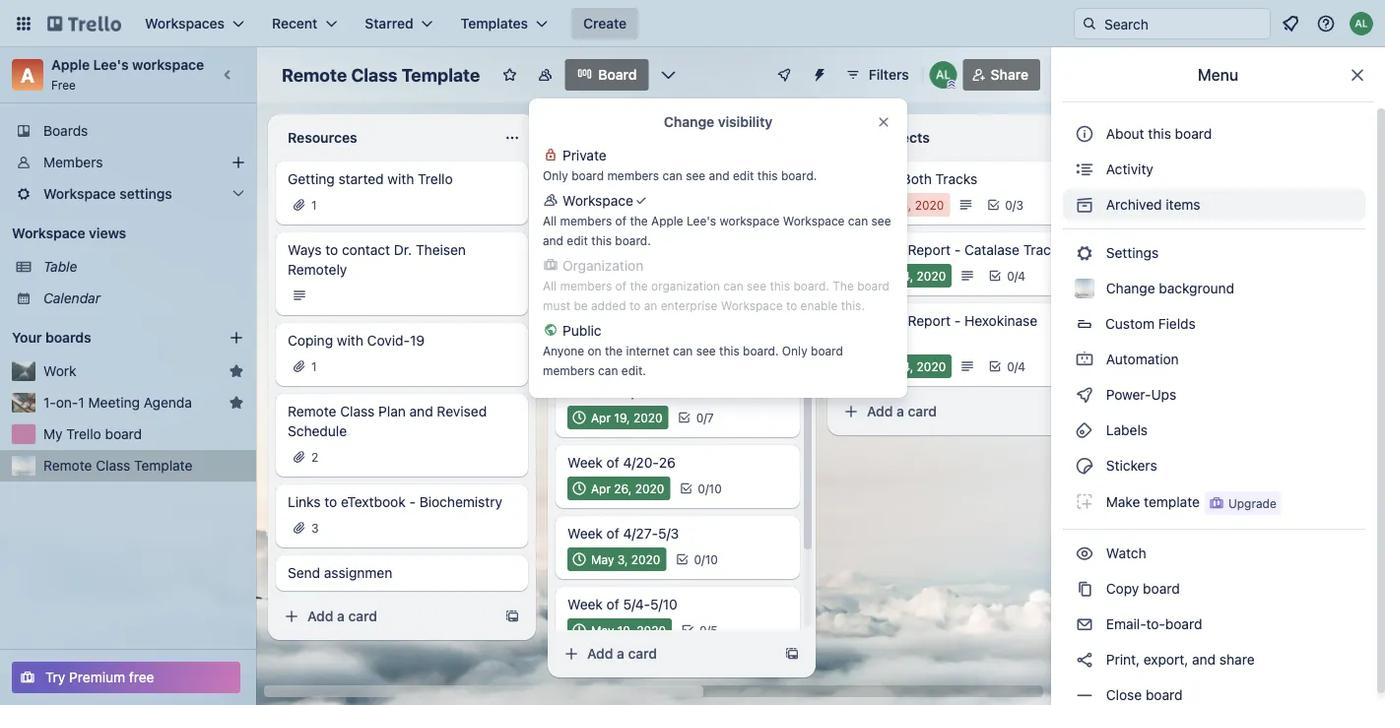 Task type: locate. For each thing, give the bounding box(es) containing it.
of for 4/27-
[[607, 526, 620, 542]]

sm image inside "power-ups" link
[[1075, 385, 1095, 405]]

week inside "week of 4/13-19" "link"
[[568, 384, 603, 400]]

0 horizontal spatial create from template… image
[[505, 609, 520, 625]]

lab up may 14, 2020 checkbox
[[881, 242, 905, 258]]

0 vertical spatial with
[[388, 171, 414, 187]]

2 4 from the top
[[1018, 360, 1026, 374]]

add down send on the bottom
[[308, 609, 334, 625]]

0 horizontal spatial card
[[348, 609, 378, 625]]

1 vertical spatial lab
[[881, 242, 905, 258]]

recent button
[[260, 8, 349, 39]]

1 horizontal spatial a
[[617, 646, 625, 662]]

0 horizontal spatial trello
[[66, 426, 101, 443]]

week of 4/13-19 link
[[568, 382, 789, 402]]

19 inside "week of 4/13-19" "link"
[[657, 384, 672, 400]]

track right catalase
[[1024, 242, 1059, 258]]

sm image for settings
[[1075, 243, 1095, 263]]

0 for 26
[[698, 482, 706, 496]]

sm image inside archived items link
[[1075, 195, 1095, 215]]

5 week from the top
[[568, 455, 603, 471]]

apple up free
[[51, 57, 90, 73]]

card down assignmen
[[348, 609, 378, 625]]

visibility
[[718, 114, 773, 130]]

enable
[[801, 299, 838, 312]]

0 / 10 down week of 4/27-5/3 link
[[694, 553, 718, 567]]

ways to contact dr. theisen remotely link
[[288, 241, 516, 280]]

2020 right 29,
[[637, 198, 666, 212]]

this right "about"
[[1149, 126, 1172, 142]]

may 14, 2020 inside may 14, 2020 option
[[871, 360, 946, 374]]

a for week of 4/20-26
[[617, 646, 625, 662]]

1 vertical spatial 10
[[705, 553, 718, 567]]

2 vertical spatial the
[[605, 344, 623, 358]]

sm image inside the print, export, and share link
[[1075, 651, 1095, 670]]

0 horizontal spatial add a card
[[308, 609, 378, 625]]

add a card down may 14, 2020 option
[[867, 404, 937, 420]]

7 week from the top
[[568, 597, 603, 613]]

members link
[[0, 147, 256, 178]]

primary element
[[0, 0, 1386, 47]]

/ for week of 4/27-5/3
[[702, 553, 705, 567]]

1 vertical spatial class
[[340, 404, 375, 420]]

2 14, from the top
[[898, 360, 914, 374]]

1 vertical spatial may 14, 2020
[[871, 360, 946, 374]]

1 vertical spatial card
[[348, 609, 378, 625]]

send
[[288, 565, 320, 582]]

premium
[[69, 670, 125, 686]]

apr left 12,
[[591, 340, 611, 354]]

1 horizontal spatial change
[[1107, 280, 1156, 297]]

0 / 7 down "week of 4/13-19" "link"
[[696, 411, 714, 425]]

1 vertical spatial lee's
[[687, 214, 717, 228]]

2020 for tracks
[[915, 198, 945, 212]]

/ for week of 4/6-12
[[704, 340, 707, 354]]

0 / 4 for hexokinase
[[1008, 360, 1026, 374]]

1 vertical spatial final
[[848, 313, 877, 329]]

week of 4/20-26 link
[[568, 453, 789, 473]]

workspace for workspace settings
[[43, 186, 116, 202]]

2020 for -
[[917, 269, 946, 283]]

may
[[871, 269, 894, 283], [871, 360, 894, 374], [591, 553, 614, 567], [591, 624, 614, 638]]

1 14, from the top
[[898, 269, 914, 283]]

export,
[[1144, 652, 1189, 668]]

2020 down final lab report - catalase track
[[917, 269, 946, 283]]

5 sm image from the top
[[1075, 580, 1095, 599]]

track inside 'link'
[[1024, 242, 1059, 258]]

add board image
[[229, 330, 244, 346]]

send assignmen link
[[288, 564, 516, 584]]

2020 for 5/3
[[632, 553, 661, 567]]

sm image for archived items
[[1075, 195, 1095, 215]]

ways
[[288, 242, 322, 258]]

3 up catalase
[[1017, 198, 1024, 212]]

19 down "anyone on the internet can see this board. only board members can edit."
[[657, 384, 672, 400]]

0 vertical spatial lab
[[848, 130, 872, 146]]

all inside "all members of the apple lee's workspace workspace can see and edit this board."
[[543, 214, 557, 228]]

5/3
[[658, 526, 679, 542]]

lab for final lab report - hexokinase track
[[881, 313, 905, 329]]

2 vertical spatial lab
[[881, 313, 905, 329]]

0 horizontal spatial lee's
[[93, 57, 129, 73]]

create from template… image
[[505, 609, 520, 625], [785, 647, 800, 662]]

week inside week of 3/23-3/29 link
[[568, 171, 603, 187]]

workspace down members
[[43, 186, 116, 202]]

0 vertical spatial change
[[664, 114, 715, 130]]

1 all from the top
[[543, 214, 557, 228]]

remote class template down my trello board in the left bottom of the page
[[43, 458, 193, 474]]

calendar
[[43, 290, 101, 307]]

the right 5,
[[630, 279, 648, 293]]

apple inside "all members of the apple lee's workspace workspace can see and edit this board."
[[652, 214, 684, 228]]

2 starred icon image from the top
[[229, 395, 244, 411]]

4/27-
[[623, 526, 658, 542]]

card down may 10, 2020
[[628, 646, 657, 662]]

2 may 14, 2020 from the top
[[871, 360, 946, 374]]

8 sm image from the top
[[1075, 686, 1095, 706]]

1 final from the top
[[848, 242, 877, 258]]

1 vertical spatial remote class template
[[43, 458, 193, 474]]

track for final lab report - hexokinase track
[[848, 333, 883, 349]]

/ for week of 4/13-19
[[704, 411, 708, 425]]

sm image inside activity link
[[1075, 160, 1095, 179]]

0 / 4 down hexokinase
[[1008, 360, 1026, 374]]

all for workspace
[[543, 214, 557, 228]]

email-
[[1107, 617, 1147, 633]]

remote inside the remote class plan and revised schedule
[[288, 404, 337, 420]]

members inside "all members of the apple lee's workspace workspace can see and edit this board."
[[560, 214, 612, 228]]

lee's down back to home image
[[93, 57, 129, 73]]

sm image left stickers
[[1075, 456, 1095, 476]]

7 down "week of 4/13-19" "link"
[[708, 411, 714, 425]]

0 / 10 down the week of 4/20-26 link
[[698, 482, 722, 496]]

board up this.
[[858, 279, 890, 293]]

7
[[707, 340, 714, 354], [708, 411, 714, 425]]

1 vertical spatial only
[[782, 344, 808, 358]]

only down enable
[[782, 344, 808, 358]]

/ down 'week of 4/6-12' link at the top
[[704, 340, 707, 354]]

power-ups link
[[1064, 379, 1366, 411]]

sm image for email-to-board
[[1075, 615, 1095, 635]]

2 vertical spatial card
[[628, 646, 657, 662]]

week inside 'week of 5/4-5/10' link
[[568, 597, 603, 613]]

4 sm image from the top
[[1075, 492, 1095, 512]]

all left 'mar 29, 2020' checkbox
[[543, 214, 557, 228]]

sm image left print,
[[1075, 651, 1095, 670]]

1 horizontal spatial add
[[587, 646, 614, 662]]

1 vertical spatial all
[[543, 279, 557, 293]]

edit
[[733, 169, 755, 182], [567, 234, 588, 247]]

0 vertical spatial 19
[[410, 333, 425, 349]]

0 vertical spatial 3
[[1017, 198, 1024, 212]]

be
[[574, 299, 588, 312]]

final inside final lab report - hexokinase track
[[848, 313, 877, 329]]

class down "starred"
[[351, 64, 398, 85]]

2 all from the top
[[543, 279, 557, 293]]

final lab report - catalase track link
[[848, 241, 1076, 260]]

sm image left settings at the right top of the page
[[1075, 243, 1095, 263]]

2 horizontal spatial add
[[867, 404, 893, 420]]

sm image for make template
[[1075, 492, 1095, 512]]

only board members can see and edit this board.
[[543, 169, 817, 182]]

automation link
[[1064, 344, 1366, 376]]

1 horizontal spatial add a card
[[587, 646, 657, 662]]

internet
[[626, 344, 670, 358]]

change down customize views image
[[664, 114, 715, 130]]

recent
[[272, 15, 318, 32]]

members inside all members of the organization can see this board. the board must be added to an enterprise workspace to enable this.
[[560, 279, 612, 293]]

1 week from the top
[[568, 171, 603, 187]]

0 horizontal spatial apple
[[51, 57, 90, 73]]

1 vertical spatial 14,
[[898, 360, 914, 374]]

sm image for print, export, and share
[[1075, 651, 1095, 670]]

and
[[709, 169, 730, 182], [543, 234, 564, 247], [410, 404, 433, 420], [1193, 652, 1216, 668]]

final inside 'link'
[[848, 242, 877, 258]]

0 vertical spatial 10
[[709, 482, 722, 496]]

1 vertical spatial add a card
[[308, 609, 378, 625]]

started
[[339, 171, 384, 187]]

change inside change background link
[[1107, 280, 1156, 297]]

0 horizontal spatial only
[[543, 169, 569, 182]]

sm image for watch
[[1075, 544, 1095, 564]]

edit down visibility
[[733, 169, 755, 182]]

Search field
[[1098, 9, 1271, 38]]

report inside final lab report - hexokinase track
[[908, 313, 951, 329]]

the inside all members of the organization can see this board. the board must be added to an enterprise workspace to enable this.
[[630, 279, 648, 293]]

2 sm image from the top
[[1075, 350, 1095, 370]]

workspace inside "all members of the apple lee's workspace workspace can see and edit this board."
[[783, 214, 845, 228]]

report inside 'link'
[[908, 242, 951, 258]]

sm image for stickers
[[1075, 456, 1095, 476]]

all members of the apple lee's workspace workspace can see and edit this board.
[[543, 214, 892, 247]]

1 0 / 4 from the top
[[1008, 269, 1026, 283]]

1 report from the top
[[908, 242, 951, 258]]

0 vertical spatial track
[[1024, 242, 1059, 258]]

week of 4/13-19
[[568, 384, 672, 400]]

archived items
[[1103, 197, 1201, 213]]

lab inside final lab report - hexokinase track
[[881, 313, 905, 329]]

may left 10,
[[591, 624, 614, 638]]

with left covid-
[[337, 333, 364, 349]]

week up "apr 5, 2020" option
[[568, 242, 603, 258]]

customize views image
[[659, 65, 679, 85]]

a
[[897, 404, 905, 420], [337, 609, 345, 625], [617, 646, 625, 662]]

0 vertical spatial starred icon image
[[229, 364, 244, 379]]

0 / 4 down catalase
[[1008, 269, 1026, 283]]

- inside final lab report - hexokinase track
[[955, 313, 961, 329]]

and inside "all members of the apple lee's workspace workspace can see and edit this board."
[[543, 234, 564, 247]]

1 vertical spatial 19
[[657, 384, 672, 400]]

2 vertical spatial add a card button
[[556, 639, 777, 670]]

0 down week of 4/27-5/3 link
[[694, 553, 702, 567]]

2 horizontal spatial add a card
[[867, 404, 937, 420]]

add down may 14, 2020 option
[[867, 404, 893, 420]]

1 horizontal spatial 19
[[657, 384, 672, 400]]

5 sm image from the top
[[1075, 544, 1095, 564]]

add a card button for links to etextbook - biochemistry
[[276, 601, 497, 633]]

1 horizontal spatial track
[[1024, 242, 1059, 258]]

ups
[[1152, 387, 1177, 403]]

4 week from the top
[[568, 384, 603, 400]]

1 vertical spatial 0 / 10
[[694, 553, 718, 567]]

of inside "link"
[[607, 384, 620, 400]]

class inside the remote class template link
[[96, 458, 130, 474]]

0 vertical spatial remote
[[282, 64, 347, 85]]

0 vertical spatial edit
[[733, 169, 755, 182]]

4 down hexokinase
[[1018, 360, 1026, 374]]

1 vertical spatial add
[[308, 609, 334, 625]]

1-on-1 meeting agenda
[[43, 395, 192, 411]]

apple lee (applelee29) image
[[1350, 12, 1374, 35]]

sm image inside watch 'link'
[[1075, 544, 1095, 564]]

1 may 14, 2020 from the top
[[871, 269, 946, 283]]

2 report from the top
[[908, 313, 951, 329]]

2 vertical spatial class
[[96, 458, 130, 474]]

2 vertical spatial add
[[587, 646, 614, 662]]

week inside week of 4/27-5/3 link
[[568, 526, 603, 542]]

sm image for copy board
[[1075, 580, 1095, 599]]

0 / 7 down 'week of 4/6-12' link at the top
[[696, 340, 714, 354]]

sm image inside close board link
[[1075, 686, 1095, 706]]

10 for 5/3
[[705, 553, 718, 567]]

of for 4/6-
[[607, 313, 620, 329]]

May 14, 2020 checkbox
[[848, 264, 952, 288]]

track inside final lab report - hexokinase track
[[848, 333, 883, 349]]

of inside all members of the organization can see this board. the board must be added to an enterprise workspace to enable this.
[[616, 279, 627, 293]]

1 horizontal spatial workspace
[[720, 214, 780, 228]]

Apr 19, 2020 checkbox
[[568, 406, 669, 430]]

apr for 3/30-
[[591, 269, 611, 283]]

1 vertical spatial edit
[[567, 234, 588, 247]]

this inside all members of the organization can see this board. the board must be added to an enterprise workspace to enable this.
[[770, 279, 791, 293]]

2020 for 26
[[636, 482, 665, 496]]

add a card button for week of 4/20-26
[[556, 639, 777, 670]]

boards
[[43, 123, 88, 139]]

0 horizontal spatial edit
[[567, 234, 588, 247]]

week for week of 4/27-5/3
[[568, 526, 603, 542]]

workspace up table
[[12, 225, 85, 241]]

copy board
[[1103, 581, 1181, 597]]

remote class template inside remote class template text field
[[282, 64, 480, 85]]

0 horizontal spatial 19
[[410, 333, 425, 349]]

2 vertical spatial remote
[[43, 458, 92, 474]]

1 vertical spatial with
[[337, 333, 364, 349]]

0 horizontal spatial remote class template
[[43, 458, 193, 474]]

1 vertical spatial the
[[630, 279, 648, 293]]

to up 4/6-
[[630, 299, 641, 312]]

3 sm image from the top
[[1075, 456, 1095, 476]]

starred icon image
[[229, 364, 244, 379], [229, 395, 244, 411]]

board up activity link
[[1176, 126, 1213, 142]]

starred icon image for work
[[229, 364, 244, 379]]

members down the mar at the top left
[[560, 214, 612, 228]]

card down may 14, 2020 option
[[908, 404, 937, 420]]

of up apr 19, 2020 option
[[607, 384, 620, 400]]

sm image inside settings "link"
[[1075, 243, 1095, 263]]

can right 6
[[724, 279, 744, 293]]

resources
[[288, 130, 357, 146]]

to inside the ways to contact dr. theisen remotely
[[325, 242, 338, 258]]

workspace right enterprise
[[721, 299, 783, 312]]

remote for the remote class template link
[[43, 458, 92, 474]]

your
[[12, 330, 42, 346]]

0 vertical spatial workspace
[[132, 57, 204, 73]]

0 vertical spatial template
[[402, 64, 480, 85]]

add a card button down may 10, 2020
[[556, 639, 777, 670]]

2020 for 4/5
[[628, 269, 657, 283]]

can down on on the left of the page
[[598, 364, 618, 378]]

lee's
[[93, 57, 129, 73], [687, 214, 717, 228]]

6 week from the top
[[568, 526, 603, 542]]

19 down "ways to contact dr. theisen remotely" link
[[410, 333, 425, 349]]

sm image left activity
[[1075, 160, 1095, 179]]

create from template… image for week of 4/20-26
[[785, 647, 800, 662]]

board up the print, export, and share
[[1166, 617, 1203, 633]]

track down this.
[[848, 333, 883, 349]]

2020 right 3,
[[632, 553, 661, 567]]

edit inside "all members of the apple lee's workspace workspace can see and edit this board."
[[567, 234, 588, 247]]

1 7 from the top
[[707, 340, 714, 354]]

2 horizontal spatial add a card button
[[836, 396, 1057, 428]]

1 vertical spatial track
[[848, 333, 883, 349]]

4 sm image from the top
[[1075, 421, 1095, 441]]

all for organization
[[543, 279, 557, 293]]

only
[[543, 169, 569, 182], [782, 344, 808, 358]]

1 vertical spatial trello
[[66, 426, 101, 443]]

lab down may 14, 2020 checkbox
[[881, 313, 905, 329]]

week up apr 26, 2020 checkbox
[[568, 455, 603, 471]]

0 horizontal spatial 3
[[311, 521, 319, 535]]

workspace for workspace
[[563, 193, 634, 209]]

2020 right 26,
[[636, 482, 665, 496]]

custom
[[1106, 316, 1155, 332]]

enterprise
[[661, 299, 718, 312]]

7 for 19
[[708, 411, 714, 425]]

/ for week of 3/23-3/29
[[707, 198, 711, 212]]

2 week from the top
[[568, 242, 603, 258]]

members inside "anyone on the internet can see this board. only board members can edit."
[[543, 364, 595, 378]]

contact
[[342, 242, 390, 258]]

0 vertical spatial 0 / 7
[[696, 340, 714, 354]]

members down anyone
[[543, 364, 595, 378]]

1 horizontal spatial trello
[[418, 171, 453, 187]]

0 / 4 for catalase
[[1008, 269, 1026, 283]]

may inside checkbox
[[591, 624, 614, 638]]

report for catalase
[[908, 242, 951, 258]]

7 sm image from the top
[[1075, 651, 1095, 670]]

week inside week of 3/30-4/5 link
[[568, 242, 603, 258]]

settings link
[[1064, 238, 1366, 269]]

1 horizontal spatial create from template… image
[[785, 647, 800, 662]]

of for 5/4-
[[607, 597, 620, 613]]

final for final lab report - catalase track
[[848, 242, 877, 258]]

workspace navigation collapse icon image
[[215, 61, 242, 89]]

1 vertical spatial create from template… image
[[785, 647, 800, 662]]

0 vertical spatial may 14, 2020
[[871, 269, 946, 283]]

with
[[388, 171, 414, 187], [337, 333, 364, 349]]

create from template… image for links to etextbook - biochemistry
[[505, 609, 520, 625]]

sm image
[[1075, 195, 1095, 215], [1075, 243, 1095, 263], [1075, 385, 1095, 405], [1075, 421, 1095, 441], [1075, 544, 1095, 564], [1075, 615, 1095, 635], [1075, 651, 1095, 670], [1075, 686, 1095, 706]]

4
[[1018, 269, 1026, 283], [1018, 360, 1026, 374]]

1-
[[43, 395, 56, 411]]

0 horizontal spatial add a card button
[[276, 601, 497, 633]]

2 0 / 7 from the top
[[696, 411, 714, 425]]

all up "must"
[[543, 279, 557, 293]]

2 0 / 4 from the top
[[1008, 360, 1026, 374]]

sm image inside automation link
[[1075, 350, 1095, 370]]

7 down 'week of 4/6-12' link at the top
[[707, 340, 714, 354]]

1 vertical spatial report
[[908, 313, 951, 329]]

1 horizontal spatial card
[[628, 646, 657, 662]]

Apr 23, 2020 checkbox
[[848, 193, 950, 217]]

template
[[402, 64, 480, 85], [134, 458, 193, 474]]

my trello board
[[43, 426, 142, 443]]

0 vertical spatial add a card
[[867, 404, 937, 420]]

/ for week of 4/20-26
[[706, 482, 709, 496]]

1 starred icon image from the top
[[229, 364, 244, 379]]

can
[[663, 169, 683, 182], [848, 214, 869, 228], [724, 279, 744, 293], [673, 344, 693, 358], [598, 364, 618, 378]]

1 sm image from the top
[[1075, 195, 1095, 215]]

sm image for labels
[[1075, 421, 1095, 441]]

getting
[[288, 171, 335, 187]]

3 week from the top
[[568, 313, 603, 329]]

apr left 5,
[[591, 269, 611, 283]]

sm image inside the email-to-board link
[[1075, 615, 1095, 635]]

activity link
[[1064, 154, 1366, 185]]

workspace inside workspace settings popup button
[[43, 186, 116, 202]]

workspace for workspace views
[[12, 225, 85, 241]]

0 vertical spatial 7
[[707, 340, 714, 354]]

1 vertical spatial workspace
[[720, 214, 780, 228]]

0 / 7 for 12
[[696, 340, 714, 354]]

1 vertical spatial 3
[[311, 521, 319, 535]]

0 up catalase
[[1006, 198, 1013, 212]]

sm image inside stickers link
[[1075, 456, 1095, 476]]

May 14, 2020 checkbox
[[848, 355, 952, 378]]

this inside "anyone on the internet can see this board. only board members can edit."
[[720, 344, 740, 358]]

of up apr 26, 2020 checkbox
[[607, 455, 620, 471]]

6 sm image from the top
[[1075, 615, 1095, 635]]

the inside "all members of the apple lee's workspace workspace can see and edit this board."
[[630, 214, 648, 228]]

of down 29,
[[616, 214, 627, 228]]

1 vertical spatial change
[[1107, 280, 1156, 297]]

the for workspace
[[630, 214, 648, 228]]

of down "added"
[[607, 313, 620, 329]]

template inside text field
[[402, 64, 480, 85]]

1 sm image from the top
[[1075, 160, 1095, 179]]

1 down coping
[[311, 360, 317, 374]]

workspaces button
[[133, 8, 256, 39]]

meeting
[[88, 395, 140, 411]]

1 right 1-
[[78, 395, 85, 411]]

apr for 4/13-
[[591, 411, 611, 425]]

0 vertical spatial final
[[848, 242, 877, 258]]

sm image for power-ups
[[1075, 385, 1095, 405]]

1 vertical spatial remote
[[288, 404, 337, 420]]

19 for covid-
[[410, 333, 425, 349]]

board down export,
[[1146, 687, 1183, 704]]

workspace settings button
[[0, 178, 256, 210]]

board. inside all members of the organization can see this board. the board must be added to an enterprise workspace to enable this.
[[794, 279, 830, 293]]

14, inside may 14, 2020 checkbox
[[898, 269, 914, 283]]

1 horizontal spatial only
[[782, 344, 808, 358]]

19 inside coping with covid-19 link
[[410, 333, 425, 349]]

the right on on the left of the page
[[605, 344, 623, 358]]

0 for 3/29
[[700, 198, 707, 212]]

sm image left copy
[[1075, 580, 1095, 599]]

lab inside 'link'
[[881, 242, 905, 258]]

sm image inside copy board link
[[1075, 580, 1095, 599]]

may 14, 2020 down final lab report - hexokinase track
[[871, 360, 946, 374]]

2 horizontal spatial a
[[897, 404, 905, 420]]

0 vertical spatial lee's
[[93, 57, 129, 73]]

week for week of 5/4-5/10
[[568, 597, 603, 613]]

the inside "anyone on the internet can see this board. only board members can edit."
[[605, 344, 623, 358]]

may 10, 2020
[[591, 624, 666, 638]]

create
[[584, 15, 627, 32]]

0 left 8
[[700, 198, 707, 212]]

1 horizontal spatial add a card button
[[556, 639, 777, 670]]

board. inside "anyone on the internet can see this board. only board members can edit."
[[743, 344, 779, 358]]

4/20-
[[623, 455, 659, 471]]

14, down final lab report - catalase track
[[898, 269, 914, 283]]

apple lee (applelee29) image
[[930, 61, 958, 89]]

- inside 'link'
[[955, 242, 961, 258]]

/ up enterprise
[[698, 269, 702, 283]]

see
[[686, 169, 706, 182], [872, 214, 892, 228], [747, 279, 767, 293], [697, 344, 716, 358]]

2020 right 12,
[[634, 340, 663, 354]]

add a card for week of 4/20-26
[[587, 646, 657, 662]]

power-ups
[[1103, 387, 1181, 403]]

of
[[607, 171, 620, 187], [616, 214, 627, 228], [607, 242, 620, 258], [616, 279, 627, 293], [607, 313, 620, 329], [607, 384, 620, 400], [607, 455, 620, 471], [607, 526, 620, 542], [607, 597, 620, 613]]

5/4-
[[623, 597, 651, 613]]

remote down my
[[43, 458, 92, 474]]

2 7 from the top
[[708, 411, 714, 425]]

0 down "week of 4/13-19" "link"
[[696, 411, 704, 425]]

1 horizontal spatial template
[[402, 64, 480, 85]]

0 / 7 for 19
[[696, 411, 714, 425]]

board.
[[782, 169, 817, 182], [615, 234, 651, 247], [794, 279, 830, 293], [743, 344, 779, 358]]

sm image left power-
[[1075, 385, 1095, 405]]

this member is an admin of this board. image
[[948, 80, 957, 89]]

my
[[43, 426, 63, 443]]

workspace visible image
[[537, 67, 553, 83]]

8
[[711, 198, 718, 212]]

1 vertical spatial template
[[134, 458, 193, 474]]

3 sm image from the top
[[1075, 385, 1095, 405]]

0 horizontal spatial add
[[308, 609, 334, 625]]

all
[[543, 214, 557, 228], [543, 279, 557, 293]]

workspace inside "all members of the apple lee's workspace workspace can see and edit this board."
[[720, 214, 780, 228]]

week up may 10, 2020 checkbox
[[568, 597, 603, 613]]

0 vertical spatial create from template… image
[[505, 609, 520, 625]]

2020 for 3/29
[[637, 198, 666, 212]]

0 horizontal spatial workspace
[[132, 57, 204, 73]]

1 0 / 7 from the top
[[696, 340, 714, 354]]

2
[[311, 450, 319, 464]]

week down be
[[568, 313, 603, 329]]

members
[[608, 169, 660, 182], [560, 214, 612, 228], [560, 279, 612, 293], [543, 364, 595, 378]]

/ down week of 4/27-5/3 link
[[702, 553, 705, 567]]

1 horizontal spatial remote class template
[[282, 64, 480, 85]]

a down may 14, 2020 option
[[897, 404, 905, 420]]

1 vertical spatial 1
[[311, 360, 317, 374]]

links
[[288, 494, 321, 511]]

0 horizontal spatial track
[[848, 333, 883, 349]]

0 vertical spatial remote class template
[[282, 64, 480, 85]]

2 vertical spatial add a card
[[587, 646, 657, 662]]

covid-
[[367, 333, 410, 349]]

template down my trello board link
[[134, 458, 193, 474]]

with right started
[[388, 171, 414, 187]]

2 sm image from the top
[[1075, 243, 1095, 263]]

members
[[43, 154, 103, 171]]

add a card down send assignmen
[[308, 609, 378, 625]]

0 vertical spatial report
[[908, 242, 951, 258]]

remotely
[[288, 262, 347, 278]]

sm image inside labels link
[[1075, 421, 1095, 441]]

work button
[[43, 362, 221, 381]]

May 3, 2020 checkbox
[[568, 548, 667, 572]]

week inside 'week of 4/6-12' link
[[568, 313, 603, 329]]

starred icon image for 1-on-1 meeting agenda
[[229, 395, 244, 411]]

may for week of 4/27-5/3
[[591, 553, 614, 567]]

0 left 6
[[691, 269, 698, 283]]

1 4 from the top
[[1018, 269, 1026, 283]]

1 horizontal spatial 3
[[1017, 198, 1024, 212]]

of up may 3, 2020 checkbox
[[607, 526, 620, 542]]

make
[[1107, 494, 1141, 510]]

apr 26, 2020
[[591, 482, 665, 496]]

1 for getting
[[311, 198, 317, 212]]

1 vertical spatial apple
[[652, 214, 684, 228]]

/ up "all members of the apple lee's workspace workspace can see and edit this board."
[[707, 198, 711, 212]]

0 for 12
[[696, 340, 704, 354]]

class inside the remote class plan and revised schedule
[[340, 404, 375, 420]]

this down all members of the organization can see this board. the board must be added to an enterprise workspace to enable this.
[[720, 344, 740, 358]]

sm image
[[1075, 160, 1095, 179], [1075, 350, 1095, 370], [1075, 456, 1095, 476], [1075, 492, 1095, 512], [1075, 580, 1095, 599]]

2 final from the top
[[848, 313, 877, 329]]

all inside all members of the organization can see this board. the board must be added to an enterprise workspace to enable this.
[[543, 279, 557, 293]]

email-to-board
[[1103, 617, 1203, 633]]

sm image left archived
[[1075, 195, 1095, 215]]

templates button
[[449, 8, 560, 39]]

lab projects
[[848, 130, 930, 146]]

watch
[[1103, 546, 1151, 562]]

1 vertical spatial 0 / 4
[[1008, 360, 1026, 374]]

trello down resources text field
[[418, 171, 453, 187]]

0 vertical spatial 0 / 10
[[698, 482, 722, 496]]

3/30-
[[623, 242, 659, 258]]

workspace inside 'apple lee's workspace free'
[[132, 57, 204, 73]]

0 vertical spatial card
[[908, 404, 937, 420]]

0 for 5/10
[[700, 624, 707, 638]]

/
[[707, 198, 711, 212], [1013, 198, 1017, 212], [698, 269, 702, 283], [1015, 269, 1018, 283], [704, 340, 707, 354], [1015, 360, 1018, 374], [704, 411, 708, 425], [706, 482, 709, 496], [702, 553, 705, 567], [707, 624, 711, 638]]

archived items link
[[1064, 189, 1366, 221]]



Task type: describe. For each thing, give the bounding box(es) containing it.
Apr 5, 2020 checkbox
[[568, 264, 663, 288]]

week of 3/23-3/29
[[568, 171, 688, 187]]

Resources text field
[[276, 122, 493, 154]]

change for change visibility
[[664, 114, 715, 130]]

/ down hexokinase
[[1015, 360, 1018, 374]]

remote class template inside the remote class template link
[[43, 458, 193, 474]]

your boards
[[12, 330, 91, 346]]

dr.
[[394, 242, 412, 258]]

this inside "all members of the apple lee's workspace workspace can see and edit this board."
[[592, 234, 612, 247]]

work
[[43, 363, 76, 379]]

0 down hexokinase
[[1008, 360, 1015, 374]]

week of 3/30-4/5
[[568, 242, 681, 258]]

report for hexokinase
[[908, 313, 951, 329]]

getting started with trello link
[[288, 170, 516, 189]]

your boards with 4 items element
[[12, 326, 199, 350]]

apr 23, 2020
[[871, 198, 945, 212]]

board inside all members of the organization can see this board. the board must be added to an enterprise workspace to enable this.
[[858, 279, 890, 293]]

automation image
[[804, 59, 832, 87]]

print, export, and share link
[[1064, 645, 1366, 676]]

lee's inside "all members of the apple lee's workspace workspace can see and edit this board."
[[687, 214, 717, 228]]

revised
[[437, 404, 487, 420]]

lab for final lab report - catalase track
[[881, 242, 905, 258]]

and inside the remote class plan and revised schedule
[[410, 404, 433, 420]]

0 vertical spatial a
[[897, 404, 905, 420]]

0 vertical spatial only
[[543, 169, 569, 182]]

1 horizontal spatial edit
[[733, 169, 755, 182]]

sm image for automation
[[1075, 350, 1095, 370]]

views
[[89, 225, 126, 241]]

19 for 4/13-
[[657, 384, 672, 400]]

power ups image
[[776, 67, 792, 83]]

organization
[[652, 279, 720, 293]]

class for the remote class template link
[[96, 458, 130, 474]]

Mar 29, 2020 checkbox
[[568, 193, 672, 217]]

4 for catalase
[[1018, 269, 1026, 283]]

final lab report - hexokinase track
[[848, 313, 1038, 349]]

this inside 'button'
[[1149, 126, 1172, 142]]

week for week of 3/23-3/29
[[568, 171, 603, 187]]

try premium free button
[[12, 662, 241, 694]]

remote class plan and revised schedule link
[[288, 402, 516, 442]]

can right 3/23- at the top left
[[663, 169, 683, 182]]

boards
[[45, 330, 91, 346]]

tracks
[[936, 171, 978, 187]]

/ up catalase
[[1013, 198, 1017, 212]]

of for 4/20-
[[607, 455, 620, 471]]

Board name text field
[[272, 59, 490, 91]]

copy board link
[[1064, 574, 1366, 605]]

open information menu image
[[1317, 14, 1337, 34]]

0 for 4/5
[[691, 269, 698, 283]]

change for change background
[[1107, 280, 1156, 297]]

14, inside may 14, 2020 option
[[898, 360, 914, 374]]

apr for 4/6-
[[591, 340, 611, 354]]

May 10, 2020 checkbox
[[568, 619, 672, 643]]

board. left poster in the right of the page
[[782, 169, 817, 182]]

edit.
[[622, 364, 646, 378]]

close board
[[1103, 687, 1183, 704]]

anyone on the internet can see this board. only board members can edit.
[[543, 344, 844, 378]]

may for week of 5/4-5/10
[[591, 624, 614, 638]]

poster
[[848, 171, 889, 187]]

on
[[588, 344, 602, 358]]

custom fields button
[[1064, 309, 1366, 340]]

etextbook
[[341, 494, 406, 511]]

board inside "anyone on the internet can see this board. only board members can edit."
[[811, 344, 844, 358]]

final lab report - catalase track
[[848, 242, 1059, 258]]

share
[[991, 67, 1029, 83]]

- for hexokinase
[[955, 313, 961, 329]]

7 for 12
[[707, 340, 714, 354]]

0 / 10 for 5/3
[[694, 553, 718, 567]]

template
[[1145, 494, 1200, 510]]

both
[[903, 171, 932, 187]]

may 14, 2020 inside may 14, 2020 checkbox
[[871, 269, 946, 283]]

/ down catalase
[[1015, 269, 1018, 283]]

remote for remote class plan and revised schedule link at the bottom left of the page
[[288, 404, 337, 420]]

and up 8
[[709, 169, 730, 182]]

change background link
[[1064, 273, 1366, 305]]

getting started with trello
[[288, 171, 453, 187]]

week of 4/6-12 link
[[568, 311, 789, 331]]

links to etextbook - biochemistry
[[288, 494, 503, 511]]

4/5
[[659, 242, 681, 258]]

/ for week of 5/4-5/10
[[707, 624, 711, 638]]

activity
[[1103, 161, 1154, 177]]

hexokinase
[[965, 313, 1038, 329]]

0 / 5
[[700, 624, 718, 638]]

the for organization
[[630, 279, 648, 293]]

may 3, 2020
[[591, 553, 661, 567]]

1 for coping
[[311, 360, 317, 374]]

stickers link
[[1064, 450, 1366, 482]]

catalase
[[965, 242, 1020, 258]]

/ for week of 3/30-4/5
[[698, 269, 702, 283]]

5,
[[614, 269, 625, 283]]

track for final lab report - catalase track
[[1024, 242, 1059, 258]]

week for week of 3/30-4/5
[[568, 242, 603, 258]]

sm image for close board
[[1075, 686, 1095, 706]]

of for 3/23-
[[607, 171, 620, 187]]

close popover image
[[876, 114, 892, 130]]

table link
[[43, 257, 244, 277]]

may inside option
[[871, 360, 894, 374]]

labels link
[[1064, 415, 1366, 447]]

mar
[[591, 198, 613, 212]]

add for links to etextbook - biochemistry
[[308, 609, 334, 625]]

this.
[[841, 299, 865, 312]]

must
[[543, 299, 571, 312]]

menu
[[1198, 66, 1239, 84]]

workspace inside all members of the organization can see this board. the board must be added to an enterprise workspace to enable this.
[[721, 299, 783, 312]]

- left both
[[892, 171, 899, 187]]

Apr 12, 2020 checkbox
[[568, 335, 669, 359]]

week of 4/27-5/3 link
[[568, 524, 789, 544]]

apr for 4/20-
[[591, 482, 611, 496]]

2020 down final lab report - hexokinase track
[[917, 360, 946, 374]]

0 vertical spatial add
[[867, 404, 893, 420]]

board down private
[[572, 169, 604, 182]]

this down visibility
[[758, 169, 778, 182]]

of for 3/30-
[[607, 242, 620, 258]]

0 for 5/3
[[694, 553, 702, 567]]

Apr 26, 2020 checkbox
[[568, 477, 671, 501]]

2 horizontal spatial card
[[908, 404, 937, 420]]

0 down catalase
[[1008, 269, 1015, 283]]

2020 for 19
[[634, 411, 663, 425]]

sm image for activity
[[1075, 160, 1095, 179]]

0 / 3
[[1006, 198, 1024, 212]]

class for remote class plan and revised schedule link at the bottom left of the page
[[340, 404, 375, 420]]

settings
[[120, 186, 172, 202]]

filters button
[[840, 59, 915, 91]]

Lab Projects text field
[[836, 122, 1053, 154]]

create button
[[572, 8, 639, 39]]

and left share
[[1193, 652, 1216, 668]]

coping with covid-19
[[288, 333, 425, 349]]

boards link
[[0, 115, 256, 147]]

stickers
[[1103, 458, 1158, 474]]

calendar link
[[43, 289, 244, 309]]

watch link
[[1064, 538, 1366, 570]]

starred button
[[353, 8, 445, 39]]

week for week of 4/13-19
[[568, 384, 603, 400]]

week of 4/27-5/3
[[568, 526, 679, 542]]

0 notifications image
[[1279, 12, 1303, 35]]

- for biochemistry
[[410, 494, 416, 511]]

2020 for 5/10
[[637, 624, 666, 638]]

try
[[45, 670, 65, 686]]

board up the to-
[[1143, 581, 1181, 597]]

board down '1-on-1 meeting agenda'
[[105, 426, 142, 443]]

card for week of 4/20-26
[[628, 646, 657, 662]]

close
[[1107, 687, 1143, 704]]

try premium free
[[45, 670, 154, 686]]

see inside "all members of the apple lee's workspace workspace can see and edit this board."
[[872, 214, 892, 228]]

card for links to etextbook - biochemistry
[[348, 609, 378, 625]]

star or unstar board image
[[502, 67, 518, 83]]

can inside all members of the organization can see this board. the board must be added to an enterprise workspace to enable this.
[[724, 279, 744, 293]]

final for final lab report - hexokinase track
[[848, 313, 877, 329]]

class inside remote class template text field
[[351, 64, 398, 85]]

- for catalase
[[955, 242, 961, 258]]

back to home image
[[47, 8, 121, 39]]

0 vertical spatial trello
[[418, 171, 453, 187]]

apple inside 'apple lee's workspace free'
[[51, 57, 90, 73]]

make template
[[1103, 494, 1200, 510]]

board inside 'button'
[[1176, 126, 1213, 142]]

add a card for links to etextbook - biochemistry
[[308, 609, 378, 625]]

3,
[[618, 553, 628, 567]]

to right links
[[325, 494, 337, 511]]

2020 for 12
[[634, 340, 663, 354]]

apple lee's workspace link
[[51, 57, 204, 73]]

copy
[[1107, 581, 1140, 597]]

apple lee's workspace free
[[51, 57, 204, 92]]

can inside "all members of the apple lee's workspace workspace can see and edit this board."
[[848, 214, 869, 228]]

lab inside text field
[[848, 130, 872, 146]]

members up mar 29, 2020 at the left of page
[[608, 169, 660, 182]]

6
[[702, 269, 709, 283]]

4/13-
[[623, 384, 657, 400]]

board. inside "all members of the apple lee's workspace workspace can see and edit this board."
[[615, 234, 651, 247]]

week of 4/6-12
[[568, 313, 666, 329]]

10 for 26
[[709, 482, 722, 496]]

remote inside text field
[[282, 64, 347, 85]]

add for week of 4/20-26
[[587, 646, 614, 662]]

see up 0 / 8
[[686, 169, 706, 182]]

a for links to etextbook - biochemistry
[[337, 609, 345, 625]]

biochemistry
[[420, 494, 503, 511]]

week for week of 4/6-12
[[568, 313, 603, 329]]

0 vertical spatial add a card button
[[836, 396, 1057, 428]]

apr for both
[[871, 198, 891, 212]]

a
[[21, 63, 35, 86]]

may for final lab report - catalase track
[[871, 269, 894, 283]]

search image
[[1082, 16, 1098, 32]]

week for week of 4/20-26
[[568, 455, 603, 471]]

0 horizontal spatial with
[[337, 333, 364, 349]]

all members of the organization can see this board. the board must be added to an enterprise workspace to enable this.
[[543, 279, 890, 312]]

see inside all members of the organization can see this board. the board must be added to an enterprise workspace to enable this.
[[747, 279, 767, 293]]

4 for hexokinase
[[1018, 360, 1026, 374]]

0 for 19
[[696, 411, 704, 425]]

week of 4/20-26
[[568, 455, 676, 471]]

0 / 10 for 26
[[698, 482, 722, 496]]

week of 3/23-3/29 link
[[568, 170, 789, 189]]

see inside "anyone on the internet can see this board. only board members can edit."
[[697, 344, 716, 358]]

can down 'week of 4/6-12' link at the top
[[673, 344, 693, 358]]

26,
[[614, 482, 632, 496]]

0 horizontal spatial template
[[134, 458, 193, 474]]

fields
[[1159, 316, 1196, 332]]

lee's inside 'apple lee's workspace free'
[[93, 57, 129, 73]]

1 inside button
[[78, 395, 85, 411]]

of inside "all members of the apple lee's workspace workspace can see and edit this board."
[[616, 214, 627, 228]]

only inside "anyone on the internet can see this board. only board members can edit."
[[782, 344, 808, 358]]

to left enable
[[786, 299, 798, 312]]

of for 4/13-
[[607, 384, 620, 400]]

board
[[599, 67, 637, 83]]

share button
[[964, 59, 1041, 91]]



Task type: vqa. For each thing, say whether or not it's contained in the screenshot.


